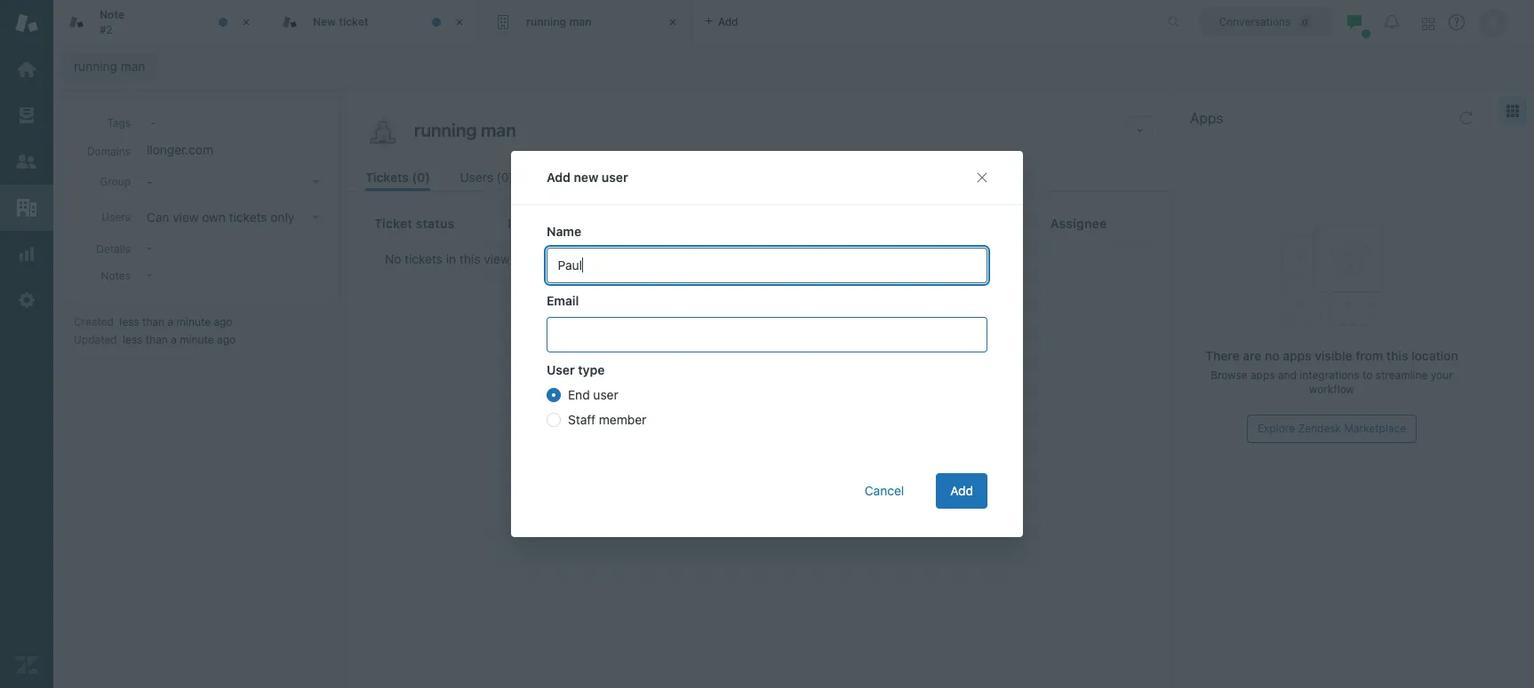 Task type: vqa. For each thing, say whether or not it's contained in the screenshot.
Updates
no



Task type: locate. For each thing, give the bounding box(es) containing it.
- button
[[141, 170, 326, 195]]

apps image
[[1506, 104, 1520, 118]]

there are no apps visible from this location browse apps and integrations to streamline your workflow
[[1206, 348, 1459, 396]]

1 vertical spatial tickets
[[405, 252, 443, 267]]

tab
[[53, 0, 267, 44]]

view down the id on the top left of the page
[[484, 252, 510, 267]]

note
[[100, 8, 125, 21]]

tickets left in
[[405, 252, 443, 267]]

1 vertical spatial users
[[102, 211, 131, 224]]

type
[[578, 363, 605, 378]]

add for add new user
[[547, 170, 571, 185]]

main element
[[0, 0, 53, 689]]

0 vertical spatial add
[[547, 170, 571, 185]]

0 horizontal spatial add
[[547, 170, 571, 185]]

close modal image
[[975, 171, 989, 185]]

grid
[[348, 206, 1172, 689]]

1 horizontal spatial tickets
[[405, 252, 443, 267]]

tags
[[107, 116, 131, 130]]

1 horizontal spatial close image
[[451, 13, 469, 31]]

tickets right own
[[229, 210, 267, 225]]

add left new
[[547, 170, 571, 185]]

0 horizontal spatial this
[[460, 252, 480, 267]]

user right new
[[602, 170, 628, 185]]

are
[[1243, 348, 1262, 364]]

0 vertical spatial tickets
[[229, 210, 267, 225]]

2 close image from the left
[[451, 13, 469, 31]]

(0)
[[412, 170, 430, 185], [497, 170, 514, 185]]

visible
[[1315, 348, 1353, 364]]

zendesk products image
[[1422, 17, 1435, 30]]

users for users (0)
[[460, 170, 493, 185]]

id
[[508, 216, 521, 231]]

less right 'created'
[[119, 316, 139, 329]]

1 close image from the left
[[237, 13, 255, 31]]

to
[[1363, 369, 1373, 382]]

add inside button
[[951, 484, 973, 499]]

grid containing ticket status
[[348, 206, 1172, 689]]

a
[[168, 316, 173, 329], [171, 333, 177, 347]]

this inside grid
[[460, 252, 480, 267]]

(0) right tickets
[[412, 170, 430, 185]]

0 vertical spatial view
[[173, 210, 199, 225]]

tickets
[[229, 210, 267, 225], [405, 252, 443, 267]]

explore zendesk marketplace
[[1258, 422, 1406, 436]]

add right cancel
[[951, 484, 973, 499]]

less right updated
[[123, 333, 143, 347]]

apps
[[1190, 110, 1224, 126]]

1 vertical spatial view
[[484, 252, 510, 267]]

1 horizontal spatial this
[[1387, 348, 1409, 364]]

icon_org image
[[365, 116, 401, 152]]

0 vertical spatial than
[[142, 316, 165, 329]]

1 vertical spatial a
[[171, 333, 177, 347]]

a right updated
[[171, 333, 177, 347]]

admin image
[[15, 289, 38, 312]]

1 horizontal spatial apps
[[1283, 348, 1312, 364]]

staff member
[[568, 412, 647, 428]]

marketplace
[[1345, 422, 1406, 436]]

1 vertical spatial add
[[951, 484, 973, 499]]

new ticket tab
[[267, 0, 480, 44]]

own
[[202, 210, 226, 225]]

1 horizontal spatial add
[[951, 484, 973, 499]]

user up staff member
[[593, 388, 618, 403]]

1 horizontal spatial users
[[460, 170, 493, 185]]

users
[[460, 170, 493, 185], [102, 211, 131, 224]]

explore zendesk marketplace button
[[1247, 415, 1417, 444]]

user
[[547, 363, 575, 378]]

1 horizontal spatial (0)
[[497, 170, 514, 185]]

new
[[574, 170, 599, 185]]

apps down no
[[1251, 369, 1275, 382]]

domains
[[87, 145, 131, 158]]

group
[[100, 175, 131, 188]]

(0) for tickets (0)
[[412, 170, 430, 185]]

less
[[119, 316, 139, 329], [123, 333, 143, 347]]

1 vertical spatial this
[[1387, 348, 1409, 364]]

llonger.com
[[147, 142, 213, 157]]

man
[[569, 15, 592, 28]]

user
[[602, 170, 628, 185], [593, 388, 618, 403]]

0 vertical spatial users
[[460, 170, 493, 185]]

a right 'created'
[[168, 316, 173, 329]]

zendesk support image
[[15, 12, 38, 35]]

than right updated
[[146, 333, 168, 347]]

can view own tickets only
[[147, 210, 295, 225]]

2 horizontal spatial close image
[[664, 13, 682, 31]]

tabs tab list
[[53, 0, 1149, 44]]

- field
[[143, 112, 326, 132]]

minute
[[176, 316, 211, 329], [180, 333, 214, 347]]

0 horizontal spatial users
[[102, 211, 131, 224]]

zendesk
[[1298, 422, 1342, 436]]

0 horizontal spatial apps
[[1251, 369, 1275, 382]]

add
[[547, 170, 571, 185], [951, 484, 973, 499]]

than right 'created'
[[142, 316, 165, 329]]

conversations
[[1219, 15, 1291, 28]]

organizations image
[[15, 196, 38, 220]]

None text field
[[409, 116, 1120, 143]]

name
[[547, 224, 581, 239]]

reporting image
[[15, 243, 38, 266]]

this
[[460, 252, 480, 267], [1387, 348, 1409, 364]]

created
[[74, 316, 114, 329]]

view inside grid
[[484, 252, 510, 267]]

1 vertical spatial less
[[123, 333, 143, 347]]

0 horizontal spatial tickets
[[229, 210, 267, 225]]

ago
[[214, 316, 232, 329], [217, 333, 236, 347]]

1 vertical spatial minute
[[180, 333, 214, 347]]

tab containing note
[[53, 0, 267, 44]]

0 vertical spatial this
[[460, 252, 480, 267]]

view right can in the left top of the page
[[173, 210, 199, 225]]

1 horizontal spatial view
[[484, 252, 510, 267]]

cancel
[[865, 484, 904, 499]]

this right in
[[460, 252, 480, 267]]

view inside button
[[173, 210, 199, 225]]

close image
[[237, 13, 255, 31], [451, 13, 469, 31], [664, 13, 682, 31]]

0 horizontal spatial (0)
[[412, 170, 430, 185]]

email
[[547, 293, 579, 308]]

get started image
[[15, 58, 38, 81]]

(0) up the id on the top left of the page
[[497, 170, 514, 185]]

this up streamline
[[1387, 348, 1409, 364]]

add button
[[936, 474, 988, 509]]

view
[[173, 210, 199, 225], [484, 252, 510, 267]]

tickets (0)
[[365, 170, 430, 185]]

end
[[568, 388, 590, 403]]

integrations
[[1300, 369, 1360, 382]]

apps
[[1283, 348, 1312, 364], [1251, 369, 1275, 382]]

running man tab
[[480, 0, 693, 44]]

add for add
[[951, 484, 973, 499]]

0 horizontal spatial close image
[[237, 13, 255, 31]]

details
[[96, 243, 131, 256]]

0 vertical spatial apps
[[1283, 348, 1312, 364]]

cancel button
[[851, 474, 919, 509]]

1 (0) from the left
[[412, 170, 430, 185]]

user type
[[547, 363, 605, 378]]

0 horizontal spatial view
[[173, 210, 199, 225]]

tickets
[[365, 170, 409, 185]]

2 (0) from the left
[[497, 170, 514, 185]]

workflow
[[1310, 383, 1355, 396]]

apps up and
[[1283, 348, 1312, 364]]

than
[[142, 316, 165, 329], [146, 333, 168, 347]]

notes
[[101, 269, 131, 283]]

3 close image from the left
[[664, 13, 682, 31]]



Task type: describe. For each thing, give the bounding box(es) containing it.
new
[[313, 15, 336, 28]]

add new user
[[547, 170, 628, 185]]

browse
[[1211, 369, 1248, 382]]

this inside there are no apps visible from this location browse apps and integrations to streamline your workflow
[[1387, 348, 1409, 364]]

1 vertical spatial user
[[593, 388, 618, 403]]

updated
[[74, 333, 117, 347]]

#2
[[100, 23, 113, 36]]

only
[[271, 210, 295, 225]]

running
[[526, 15, 566, 28]]

views image
[[15, 104, 38, 127]]

no tickets in this view
[[385, 252, 510, 267]]

subject
[[547, 216, 594, 231]]

0 vertical spatial less
[[119, 316, 139, 329]]

(0) for users (0)
[[497, 170, 514, 185]]

related link
[[546, 168, 591, 191]]

-
[[147, 174, 152, 189]]

location
[[1412, 348, 1459, 364]]

your
[[1431, 369, 1453, 382]]

and
[[1278, 369, 1297, 382]]

users for users
[[102, 211, 131, 224]]

1 vertical spatial than
[[146, 333, 168, 347]]

customers image
[[15, 150, 38, 173]]

arrow down image
[[312, 180, 319, 184]]

close image inside new ticket tab
[[451, 13, 469, 31]]

Name field
[[547, 248, 988, 284]]

zendesk image
[[15, 654, 38, 677]]

Email field
[[547, 317, 988, 353]]

ticket
[[339, 15, 369, 28]]

staff
[[568, 412, 596, 428]]

0 vertical spatial minute
[[176, 316, 211, 329]]

get help image
[[1449, 14, 1465, 30]]

tickets inside can view own tickets only button
[[229, 210, 267, 225]]

explore
[[1258, 422, 1295, 436]]

ticket status
[[374, 216, 455, 231]]

can
[[147, 210, 169, 225]]

streamline
[[1376, 369, 1428, 382]]

end user
[[568, 388, 618, 403]]

users (0)
[[460, 170, 514, 185]]

member
[[599, 412, 647, 428]]

0 vertical spatial a
[[168, 316, 173, 329]]

from
[[1356, 348, 1384, 364]]

1 vertical spatial ago
[[217, 333, 236, 347]]

ticket
[[374, 216, 412, 231]]

related
[[546, 170, 589, 185]]

close image inside 'running man' tab
[[664, 13, 682, 31]]

running man
[[526, 15, 592, 28]]

0 vertical spatial ago
[[214, 316, 232, 329]]

there
[[1206, 348, 1240, 364]]

assignee
[[1051, 216, 1107, 231]]

users (0) link
[[460, 168, 516, 191]]

secondary element
[[53, 49, 1534, 84]]

no
[[1265, 348, 1280, 364]]

tickets (0) link
[[365, 168, 430, 191]]

conversations button
[[1200, 8, 1332, 36]]

add new user dialog
[[511, 151, 1023, 538]]

tickets inside grid
[[405, 252, 443, 267]]

1 vertical spatial apps
[[1251, 369, 1275, 382]]

new ticket
[[313, 15, 369, 28]]

can view own tickets only button
[[141, 205, 326, 230]]

status
[[416, 216, 455, 231]]

created less than a minute ago updated less than a minute ago
[[74, 316, 236, 347]]

arrow down image
[[312, 216, 319, 220]]

note #2
[[100, 8, 125, 36]]

in
[[446, 252, 456, 267]]

0 vertical spatial user
[[602, 170, 628, 185]]

no
[[385, 252, 401, 267]]



